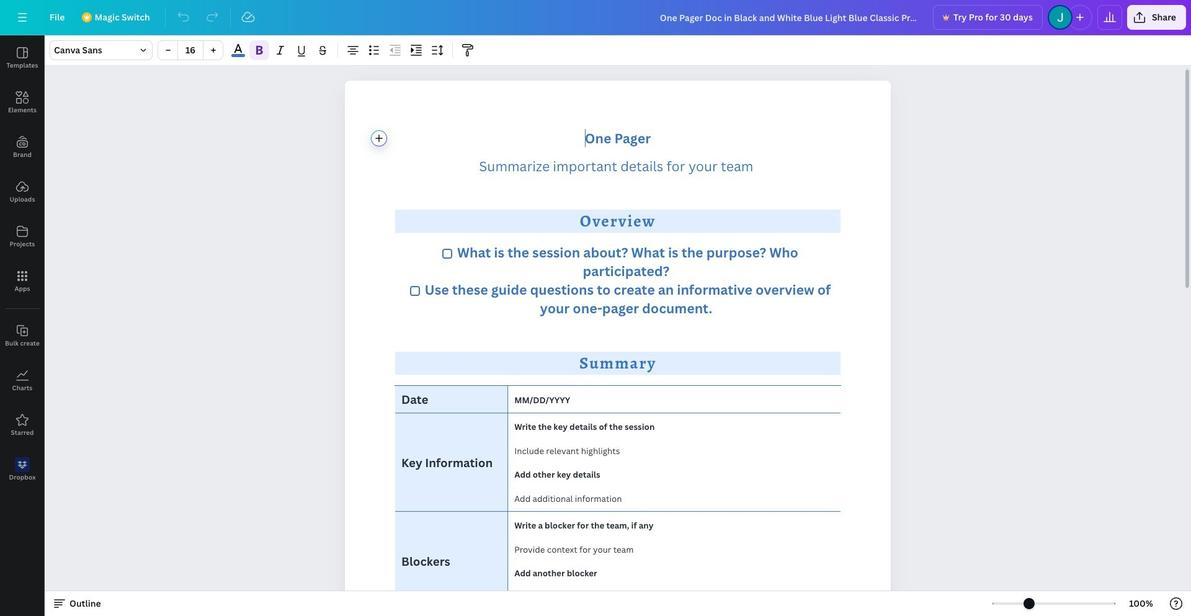 Task type: describe. For each thing, give the bounding box(es) containing it.
Zoom button
[[1121, 594, 1162, 614]]

– – number field
[[182, 44, 199, 56]]



Task type: locate. For each thing, give the bounding box(es) containing it.
main menu bar
[[0, 0, 1191, 35]]

side panel tab list
[[0, 35, 45, 492]]

Design title text field
[[650, 5, 928, 30]]

#3b75c2 image
[[232, 54, 245, 57]]

group
[[158, 40, 223, 60]]

None text field
[[345, 81, 891, 616]]



Task type: vqa. For each thing, say whether or not it's contained in the screenshot.
search field
no



